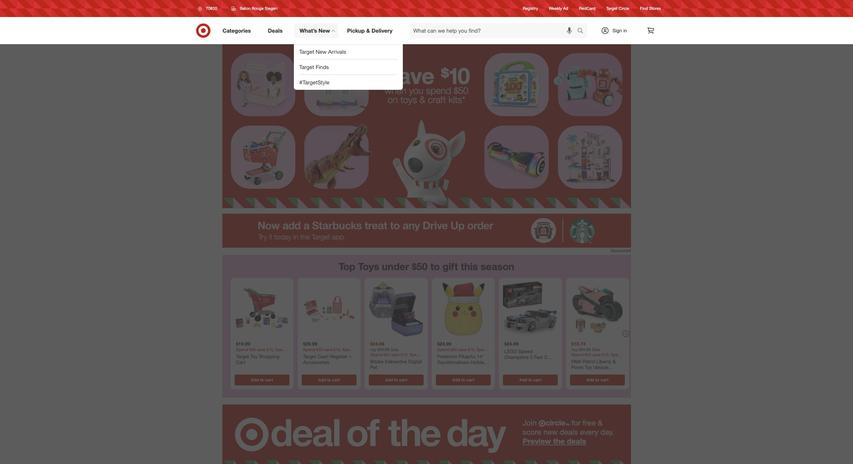 Task type: locate. For each thing, give the bounding box(es) containing it.
$24.99 inside $24.99 reg $29.99 sale
[[370, 341, 384, 347]]

toy down patrol
[[585, 365, 592, 371]]

4 cart from the left
[[466, 378, 474, 383]]

target for target circle
[[606, 6, 618, 11]]

deals down tm on the bottom of page
[[560, 428, 578, 437]]

target toy shopping cart image
[[233, 281, 291, 339]]

r
[[512, 367, 515, 372]]

$24.99 down $18.74
[[578, 347, 591, 352]]

0 horizontal spatial 2
[[530, 355, 533, 360]]

$24.99 up bitzee
[[370, 341, 384, 347]]

bitzee
[[370, 359, 383, 365]]

to down target cash register + accessories
[[327, 378, 331, 383]]

#targetstyle link
[[294, 75, 403, 90]]

cart down the vehicle at the bottom
[[600, 378, 608, 383]]

$50 inside carousel region
[[412, 261, 428, 273]]

$50 for under
[[412, 261, 428, 273]]

gt-
[[504, 367, 512, 372]]

2 add to cart button from the left
[[302, 375, 356, 386]]

add to cart for paw patrol liberty & poms toy vehicle playset
[[586, 378, 608, 383]]

cart for target cash register + accessories
[[332, 378, 340, 383]]

5 add from the left
[[519, 378, 527, 383]]

add to cart button down the pokémon pikachu 14" squishmallows holiday plush
[[436, 375, 491, 386]]

sale inside $18.74 reg $24.99 sale
[[592, 347, 600, 352]]

$29.99
[[303, 341, 317, 347], [377, 347, 389, 352]]

to down target toy shopping cart
[[260, 378, 264, 383]]

3 add from the left
[[385, 378, 393, 383]]

the
[[553, 437, 565, 446]]

add to cart
[[251, 378, 273, 383], [318, 378, 340, 383], [385, 378, 407, 383], [452, 378, 474, 383], [519, 378, 541, 383], [586, 378, 608, 383]]

add down accessories on the bottom left of the page
[[318, 378, 326, 383]]

new up finds
[[316, 48, 327, 55]]

target inside target circle link
[[606, 6, 618, 11]]

add to cart button for target cash register + accessories
[[302, 375, 356, 386]]

target inside target cash register + accessories
[[303, 354, 316, 360]]

add down target toy shopping cart
[[251, 378, 259, 383]]

new right what's
[[319, 27, 330, 34]]

target inside target toy shopping cart
[[236, 354, 249, 360]]

2 cart from the left
[[332, 378, 340, 383]]

poms
[[571, 365, 583, 371]]

toy inside paw patrol liberty & poms toy vehicle playset
[[585, 365, 592, 371]]

to down the vehicle at the bottom
[[595, 378, 599, 383]]

sale up interactive
[[390, 347, 398, 352]]

1 reg from the left
[[370, 347, 376, 352]]

carousel region
[[222, 255, 631, 405]]

1 horizontal spatial toy
[[585, 365, 592, 371]]

add to cart button down bitzee interactive digital pet
[[369, 375, 423, 386]]

70820
[[206, 6, 217, 11]]

lego speed champions 2 fast 2 furious nissan skyline gt-r (r34) 76917 image
[[501, 281, 559, 339]]

5 cart from the left
[[533, 378, 541, 383]]

$24.99 for $24.99 reg $29.99 sale
[[370, 341, 384, 347]]

4 add to cart button from the left
[[436, 375, 491, 386]]

$24.99 reg $29.99 sale
[[370, 341, 398, 352]]

$24.99
[[370, 341, 384, 347], [437, 341, 451, 347], [504, 341, 518, 347], [578, 347, 591, 352]]

$29.99 up bitzee
[[377, 347, 389, 352]]

2 sale from the left
[[592, 347, 600, 352]]

what's new link
[[294, 23, 339, 38]]

champions
[[504, 355, 529, 360]]

1 add to cart from the left
[[251, 378, 273, 383]]

cart for pokémon pikachu 14" squishmallows holiday plush
[[466, 378, 474, 383]]

new for target
[[316, 48, 327, 55]]

kits*
[[449, 94, 465, 105]]

3 cart from the left
[[399, 378, 407, 383]]

cart down holiday
[[466, 378, 474, 383]]

& right pickup
[[366, 27, 370, 34]]

target up target finds
[[299, 48, 314, 55]]

6 add to cart from the left
[[586, 378, 608, 383]]

toy inside target toy shopping cart
[[250, 354, 257, 360]]

& right toys
[[420, 94, 425, 105]]

cart down target toy shopping cart
[[265, 378, 273, 383]]

2 up nissan
[[530, 355, 533, 360]]

add to cart button down target cash register + accessories
[[302, 375, 356, 386]]

reg inside $24.99 reg $29.99 sale
[[370, 347, 376, 352]]

& inside for free & score new deals every day. preview the deals
[[598, 418, 603, 428]]

6 cart from the left
[[600, 378, 608, 383]]

2 up skyline
[[544, 355, 547, 360]]

cart
[[265, 378, 273, 383], [332, 378, 340, 383], [399, 378, 407, 383], [466, 378, 474, 383], [533, 378, 541, 383], [600, 378, 608, 383]]

(r34)
[[516, 367, 528, 372]]

tm
[[565, 423, 569, 427]]

& right free
[[598, 418, 603, 428]]

add to cart button down 76917
[[503, 375, 558, 386]]

deals right the
[[567, 437, 586, 446]]

0 vertical spatial toy
[[250, 354, 257, 360]]

join
[[523, 418, 537, 428]]

add down paw patrol liberty & poms toy vehicle playset
[[586, 378, 594, 383]]

cart for target toy shopping cart
[[265, 378, 273, 383]]

pet
[[370, 365, 377, 371]]

0 horizontal spatial $50
[[412, 261, 428, 273]]

$50 right "under"
[[412, 261, 428, 273]]

1 vertical spatial $50
[[412, 261, 428, 273]]

toy
[[250, 354, 257, 360], [585, 365, 592, 371]]

in
[[623, 28, 627, 33]]

0 vertical spatial $50
[[454, 85, 468, 96]]

add to cart down target cash register + accessories
[[318, 378, 340, 383]]

deals
[[560, 428, 578, 437], [567, 437, 586, 446]]

1 horizontal spatial 2
[[544, 355, 547, 360]]

cart
[[236, 360, 245, 366]]

for
[[572, 418, 581, 428]]

top
[[339, 261, 355, 273]]

add to cart for lego speed champions 2 fast 2 furious nissan skyline gt-r (r34) 76917
[[519, 378, 541, 383]]

pokémon pikachu 14" squishmallows holiday plush
[[437, 354, 486, 371]]

1 cart from the left
[[265, 378, 273, 383]]

add
[[251, 378, 259, 383], [318, 378, 326, 383], [385, 378, 393, 383], [452, 378, 460, 383], [519, 378, 527, 383], [586, 378, 594, 383]]

2 2 from the left
[[544, 355, 547, 360]]

add down (r34)
[[519, 378, 527, 383]]

skyline
[[537, 361, 552, 366]]

to for target cash register + accessories
[[327, 378, 331, 383]]

4 add to cart from the left
[[452, 378, 474, 383]]

add down squishmallows
[[452, 378, 460, 383]]

top toys under $50 to gift this season
[[339, 261, 514, 273]]

0 horizontal spatial sale
[[390, 347, 398, 352]]

pikachu
[[459, 354, 475, 360]]

cart down 76917
[[533, 378, 541, 383]]

sale
[[390, 347, 398, 352], [592, 347, 600, 352]]

1 add to cart button from the left
[[234, 375, 289, 386]]

$24.99 up lego
[[504, 341, 518, 347]]

digital
[[408, 359, 422, 365]]

5 add to cart button from the left
[[503, 375, 558, 386]]

add for target toy shopping cart
[[251, 378, 259, 383]]

squishmallows
[[437, 360, 469, 366]]

$18.74 reg $24.99 sale
[[571, 341, 600, 352]]

score
[[523, 428, 541, 437]]

1 horizontal spatial reg
[[571, 347, 577, 352]]

redcard link
[[579, 6, 595, 11]]

1 vertical spatial toy
[[585, 365, 592, 371]]

add for lego speed champions 2 fast 2 furious nissan skyline gt-r (r34) 76917
[[519, 378, 527, 383]]

target left finds
[[299, 64, 314, 70]]

2 add from the left
[[318, 378, 326, 383]]

add to cart button for target toy shopping cart
[[234, 375, 289, 386]]

weekly ad link
[[549, 6, 568, 11]]

$29.99 inside $24.99 reg $29.99 sale
[[377, 347, 389, 352]]

cart for paw patrol liberty & poms toy vehicle playset
[[600, 378, 608, 383]]

add to cart button for lego speed champions 2 fast 2 furious nissan skyline gt-r (r34) 76917
[[503, 375, 558, 386]]

6 add from the left
[[586, 378, 594, 383]]

ad
[[563, 6, 568, 11]]

delivery
[[372, 27, 392, 34]]

$50 inside when you spend $50 on toys & craft kits*
[[454, 85, 468, 96]]

$50
[[454, 85, 468, 96], [412, 261, 428, 273]]

cart down target cash register + accessories
[[332, 378, 340, 383]]

paw patrol liberty & poms toy vehicle playset image
[[569, 281, 626, 339]]

find stores
[[640, 6, 661, 11]]

every
[[580, 428, 598, 437]]

reg inside $18.74 reg $24.99 sale
[[571, 347, 577, 352]]

2
[[530, 355, 533, 360], [544, 355, 547, 360]]

& right liberty
[[613, 359, 616, 365]]

14"
[[477, 354, 484, 360]]

add to cart down target toy shopping cart
[[251, 378, 273, 383]]

2 add to cart from the left
[[318, 378, 340, 383]]

furious
[[504, 361, 520, 366]]

reg for $24.99
[[370, 347, 376, 352]]

cart down bitzee interactive digital pet
[[399, 378, 407, 383]]

2 reg from the left
[[571, 347, 577, 352]]

cash
[[317, 354, 328, 360]]

bitzee interactive digital pet image
[[367, 281, 425, 339]]

holiday
[[470, 360, 486, 366]]

to for target toy shopping cart
[[260, 378, 264, 383]]

reg down $18.74
[[571, 347, 577, 352]]

cart for bitzee interactive digital pet
[[399, 378, 407, 383]]

1 horizontal spatial $50
[[454, 85, 468, 96]]

target for target toy shopping cart
[[236, 354, 249, 360]]

categories link
[[217, 23, 259, 38]]

& inside when you spend $50 on toys & craft kits*
[[420, 94, 425, 105]]

you
[[409, 85, 423, 96]]

sale up patrol
[[592, 347, 600, 352]]

0 vertical spatial new
[[319, 27, 330, 34]]

1 vertical spatial new
[[316, 48, 327, 55]]

0 horizontal spatial toy
[[250, 354, 257, 360]]

$50 for spend
[[454, 85, 468, 96]]

3 add to cart from the left
[[385, 378, 407, 383]]

add to cart button
[[234, 375, 289, 386], [302, 375, 356, 386], [369, 375, 423, 386], [436, 375, 491, 386], [503, 375, 558, 386], [570, 375, 625, 386]]

sign in link
[[595, 23, 638, 38]]

$24.99 inside $24.99 lego speed champions 2 fast 2 furious nissan skyline gt-r (r34) 76917
[[504, 341, 518, 347]]

nissan
[[521, 361, 536, 366]]

add for target cash register + accessories
[[318, 378, 326, 383]]

1 horizontal spatial $29.99
[[377, 347, 389, 352]]

sale inside $24.99 reg $29.99 sale
[[390, 347, 398, 352]]

add to cart down the pokémon pikachu 14" squishmallows holiday plush
[[452, 378, 474, 383]]

3 add to cart button from the left
[[369, 375, 423, 386]]

target for target finds
[[299, 64, 314, 70]]

5 add to cart from the left
[[519, 378, 541, 383]]

target toy shopping cart
[[236, 354, 279, 366]]

reg up bitzee
[[370, 347, 376, 352]]

to for bitzee interactive digital pet
[[394, 378, 398, 383]]

target inside the target new arrivals link
[[299, 48, 314, 55]]

paw
[[571, 359, 581, 365]]

1 2 from the left
[[530, 355, 533, 360]]

add to cart down bitzee interactive digital pet
[[385, 378, 407, 383]]

0 horizontal spatial reg
[[370, 347, 376, 352]]

target inside target finds link
[[299, 64, 314, 70]]

1 sale from the left
[[390, 347, 398, 352]]

save
[[383, 62, 434, 89]]

add to cart for target toy shopping cart
[[251, 378, 273, 383]]

#targetstyle
[[299, 79, 330, 86]]

add down bitzee interactive digital pet
[[385, 378, 393, 383]]

when
[[385, 85, 406, 96]]

$24.99 up pokémon at the bottom
[[437, 341, 451, 347]]

1 horizontal spatial sale
[[592, 347, 600, 352]]

toy left shopping
[[250, 354, 257, 360]]

fast
[[534, 355, 543, 360]]

add to cart down 76917
[[519, 378, 541, 383]]

$50 right spend
[[454, 85, 468, 96]]

$24.99 inside $18.74 reg $24.99 sale
[[578, 347, 591, 352]]

&
[[366, 27, 370, 34], [420, 94, 425, 105], [613, 359, 616, 365], [598, 418, 603, 428]]

to for pokémon pikachu 14" squishmallows holiday plush
[[461, 378, 465, 383]]

4 add from the left
[[452, 378, 460, 383]]

target finds
[[299, 64, 329, 70]]

to down the pokémon pikachu 14" squishmallows holiday plush
[[461, 378, 465, 383]]

new
[[544, 428, 558, 437]]

categories
[[223, 27, 251, 34]]

1 add from the left
[[251, 378, 259, 383]]

target up accessories on the bottom left of the page
[[303, 354, 316, 360]]

sale for $18.74
[[592, 347, 600, 352]]

add to cart button for pokémon pikachu 14" squishmallows holiday plush
[[436, 375, 491, 386]]

add to cart button down target toy shopping cart
[[234, 375, 289, 386]]

to down 76917
[[528, 378, 532, 383]]

& inside the pickup & delivery link
[[366, 27, 370, 34]]

new
[[319, 27, 330, 34], [316, 48, 327, 55]]

$29.99 up accessories on the bottom left of the page
[[303, 341, 317, 347]]

pickup & delivery link
[[341, 23, 401, 38]]

add to cart button down the vehicle at the bottom
[[570, 375, 625, 386]]

redcard
[[579, 6, 595, 11]]

6 add to cart button from the left
[[570, 375, 625, 386]]

find stores link
[[640, 6, 661, 11]]

add for paw patrol liberty & poms toy vehicle playset
[[586, 378, 594, 383]]

target up cart at the left bottom of page
[[236, 354, 249, 360]]

target left circle
[[606, 6, 618, 11]]

add to cart down the vehicle at the bottom
[[586, 378, 608, 383]]

under
[[382, 261, 409, 273]]

to down bitzee interactive digital pet
[[394, 378, 398, 383]]

when you spend $50 on toys & craft kits*
[[385, 85, 468, 105]]



Task type: describe. For each thing, give the bounding box(es) containing it.
this
[[461, 261, 478, 273]]

target for target cash register + accessories
[[303, 354, 316, 360]]

siegen
[[265, 6, 278, 11]]

spend
[[426, 85, 451, 96]]

pickup
[[347, 27, 365, 34]]

to for paw patrol liberty & poms toy vehicle playset
[[595, 378, 599, 383]]

craft
[[428, 94, 446, 105]]

accessories
[[303, 360, 329, 366]]

$19.99
[[236, 341, 250, 347]]

$10
[[441, 62, 470, 89]]

+
[[349, 354, 352, 360]]

join ◎ circle tm
[[523, 418, 569, 428]]

& inside paw patrol liberty & poms toy vehicle playset
[[613, 359, 616, 365]]

add for pokémon pikachu 14" squishmallows holiday plush
[[452, 378, 460, 383]]

baton rouge siegen
[[240, 6, 278, 11]]

0 horizontal spatial $29.99
[[303, 341, 317, 347]]

What can we help you find? suggestions appear below search field
[[409, 23, 579, 38]]

target cash register + accessories
[[303, 354, 352, 366]]

to for lego speed champions 2 fast 2 furious nissan skyline gt-r (r34) 76917
[[528, 378, 532, 383]]

sponsored
[[611, 248, 631, 253]]

sign in
[[613, 28, 627, 33]]

pokémon pikachu 14" squishmallows holiday plush image
[[434, 281, 492, 339]]

find
[[640, 6, 648, 11]]

on
[[388, 94, 398, 105]]

to left gift
[[430, 261, 440, 273]]

target deal of the day image
[[222, 405, 631, 465]]

76917
[[529, 367, 542, 372]]

plush
[[437, 366, 449, 371]]

vehicle
[[593, 365, 608, 371]]

speed
[[518, 349, 532, 354]]

season
[[481, 261, 514, 273]]

arrivals
[[328, 48, 346, 55]]

shopping
[[259, 354, 279, 360]]

target for target new arrivals
[[299, 48, 314, 55]]

deals link
[[262, 23, 291, 38]]

circle
[[546, 418, 565, 428]]

liberty
[[596, 359, 611, 365]]

sale for $24.99
[[390, 347, 398, 352]]

weekly ad
[[549, 6, 568, 11]]

$24.99 for $24.99 lego speed champions 2 fast 2 furious nissan skyline gt-r (r34) 76917
[[504, 341, 518, 347]]

circle
[[619, 6, 629, 11]]

◎
[[539, 420, 546, 427]]

paw patrol liberty & poms toy vehicle playset
[[571, 359, 616, 377]]

patrol
[[582, 359, 595, 365]]

add for bitzee interactive digital pet
[[385, 378, 393, 383]]

search button
[[574, 23, 590, 40]]

target new arrivals
[[299, 48, 346, 55]]

gift
[[443, 261, 458, 273]]

baton
[[240, 6, 251, 11]]

toys
[[400, 94, 417, 105]]

playset
[[571, 371, 587, 377]]

baton rouge siegen button
[[227, 2, 282, 15]]

add to cart for target cash register + accessories
[[318, 378, 340, 383]]

$18.74
[[571, 341, 586, 347]]

register
[[330, 354, 347, 360]]

stores
[[649, 6, 661, 11]]

target circle link
[[606, 6, 629, 11]]

for free & score new deals every day. preview the deals
[[523, 418, 614, 446]]

add to cart for bitzee interactive digital pet
[[385, 378, 407, 383]]

registry link
[[523, 6, 538, 11]]

day.
[[601, 428, 614, 437]]

cart for lego speed champions 2 fast 2 furious nissan skyline gt-r (r34) 76917
[[533, 378, 541, 383]]

finds
[[316, 64, 329, 70]]

advertisement region
[[222, 214, 631, 248]]

reg for $18.74
[[571, 347, 577, 352]]

$24.99 for $24.99
[[437, 341, 451, 347]]

new for what's
[[319, 27, 330, 34]]

weekly
[[549, 6, 562, 11]]

sign
[[613, 28, 622, 33]]

target cash register + accessories image
[[300, 281, 358, 339]]

$24.99 lego speed champions 2 fast 2 furious nissan skyline gt-r (r34) 76917
[[504, 341, 552, 372]]

add to cart button for paw patrol liberty & poms toy vehicle playset
[[570, 375, 625, 386]]

free
[[583, 418, 596, 428]]

registry
[[523, 6, 538, 11]]

what's new
[[300, 27, 330, 34]]

toys
[[358, 261, 379, 273]]

target finds link
[[294, 60, 403, 75]]

preview
[[523, 437, 551, 446]]

70820 button
[[194, 2, 224, 15]]

interactive
[[385, 359, 407, 365]]

add to cart for pokémon pikachu 14" squishmallows holiday plush
[[452, 378, 474, 383]]

deals
[[268, 27, 283, 34]]

save $10
[[383, 62, 470, 89]]

bitzee interactive digital pet
[[370, 359, 422, 371]]

rouge
[[252, 6, 264, 11]]

add to cart button for bitzee interactive digital pet
[[369, 375, 423, 386]]

search
[[574, 28, 590, 35]]

target new arrivals link
[[294, 44, 403, 59]]



Task type: vqa. For each thing, say whether or not it's contained in the screenshot.
Lip
no



